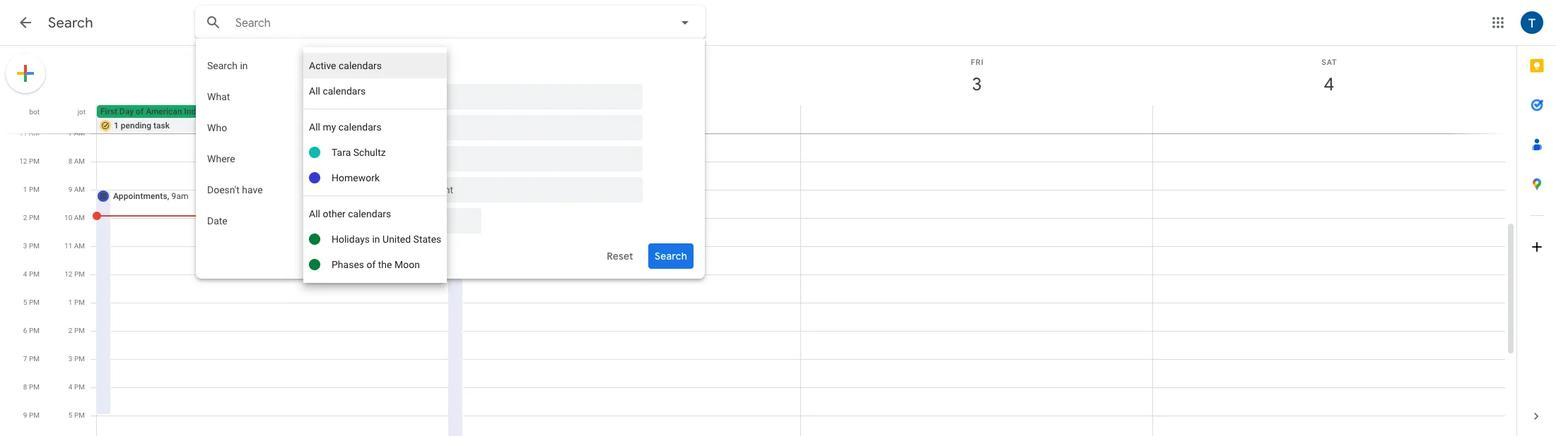 Task type: describe. For each thing, give the bounding box(es) containing it.
what
[[207, 91, 230, 103]]

homework
[[332, 173, 380, 184]]

1 9am from the left
[[172, 192, 189, 202]]

9 for 9 am
[[68, 186, 72, 194]]

united
[[383, 234, 411, 245]]

date
[[207, 216, 228, 227]]

2 vertical spatial 3
[[68, 356, 72, 363]]

1 vertical spatial 1 pm
[[68, 299, 85, 307]]

fri 3
[[971, 58, 984, 96]]

0 horizontal spatial 3
[[23, 243, 27, 250]]

4 inside sat 4
[[1323, 73, 1333, 96]]

who
[[207, 122, 227, 134]]

0 horizontal spatial 1
[[23, 186, 27, 194]]

row containing first day of american indian heritage month
[[91, 105, 1517, 134]]

8 for 8 am
[[68, 158, 72, 165]]

0 horizontal spatial 11
[[19, 129, 27, 137]]

of inside "calendar" list box
[[367, 260, 376, 271]]

am down 7 am
[[74, 158, 85, 165]]

0 horizontal spatial 4
[[23, 271, 27, 279]]

1 horizontal spatial 1
[[68, 299, 72, 307]]

1 horizontal spatial 5
[[68, 412, 72, 420]]

7 am
[[68, 129, 85, 137]]

in for holidays
[[372, 234, 380, 245]]

doesn't
[[207, 185, 240, 196]]

1 horizontal spatial 4
[[68, 384, 72, 392]]

search options image
[[671, 8, 699, 37]]

search heading
[[48, 14, 93, 32]]

1 inside "button"
[[114, 121, 119, 131]]

am down bot
[[29, 129, 40, 137]]

1 horizontal spatial 12
[[65, 271, 72, 279]]

0 vertical spatial 5
[[23, 299, 27, 307]]

9 pm
[[23, 412, 40, 420]]

am down jot
[[74, 129, 85, 137]]

of inside button
[[136, 107, 144, 117]]

in for search
[[240, 60, 248, 71]]

0 vertical spatial 12
[[19, 158, 27, 165]]

month
[[244, 107, 269, 117]]

am down 8 am
[[74, 186, 85, 194]]

2 appointments , 9am from the left
[[465, 192, 541, 202]]

states
[[413, 234, 441, 245]]

all my calendars
[[309, 122, 382, 133]]

1 horizontal spatial 12 pm
[[65, 271, 85, 279]]

1 horizontal spatial 11
[[64, 243, 72, 250]]

all for all calendars
[[309, 86, 320, 97]]

grid containing 3
[[0, 46, 1517, 437]]

From date text field
[[309, 209, 371, 234]]

to
[[388, 216, 397, 227]]

none search field containing search in
[[195, 6, 706, 284]]

holidays
[[332, 234, 370, 245]]

9 for 9 pm
[[23, 412, 27, 420]]

go back image
[[17, 14, 34, 31]]

sat 4
[[1322, 58, 1338, 96]]

6 pm
[[23, 327, 40, 335]]

search for search
[[48, 14, 93, 32]]

Keywords contained in event text field
[[309, 84, 631, 110]]

have
[[242, 185, 263, 196]]

first day of american indian heritage month button
[[97, 105, 440, 118]]

8 am
[[68, 158, 85, 165]]

indian
[[184, 107, 208, 117]]

1 horizontal spatial 11 am
[[64, 243, 85, 250]]

1 pending task
[[114, 121, 170, 131]]

the
[[378, 260, 392, 271]]

first day of american indian heritage month
[[100, 107, 269, 117]]

Search text field
[[235, 16, 637, 30]]

day
[[120, 107, 134, 117]]

Keywords not contained in event text field
[[309, 177, 631, 203]]

first
[[100, 107, 117, 117]]

To date text field
[[408, 209, 471, 234]]

Enter a participant or organiser text field
[[309, 115, 631, 141]]



Task type: locate. For each thing, give the bounding box(es) containing it.
3
[[971, 73, 981, 96], [23, 243, 27, 250], [68, 356, 72, 363]]

2 pm
[[23, 214, 40, 222], [68, 327, 85, 335]]

4 cell from the left
[[1153, 105, 1505, 134]]

0 horizontal spatial 8
[[23, 384, 27, 392]]

0 horizontal spatial 9
[[23, 412, 27, 420]]

1 vertical spatial 11 am
[[64, 243, 85, 250]]

1 vertical spatial 12
[[65, 271, 72, 279]]

7 up 8 am
[[68, 129, 72, 137]]

11 down 10
[[64, 243, 72, 250]]

1 vertical spatial 4 pm
[[68, 384, 85, 392]]

12 pm down 10 am at the left
[[65, 271, 85, 279]]

3 pm
[[23, 243, 40, 250], [68, 356, 85, 363]]

9 am
[[68, 186, 85, 194]]

0 horizontal spatial 3 pm
[[23, 243, 40, 250]]

8 for 8 pm
[[23, 384, 27, 392]]

1 vertical spatial search
[[207, 60, 238, 71]]

1 horizontal spatial of
[[367, 260, 376, 271]]

12 left 8 am
[[19, 158, 27, 165]]

where
[[207, 153, 235, 165]]

9 down 8 pm
[[23, 412, 27, 420]]

, left doesn't
[[167, 192, 169, 202]]

cell containing first day of american indian heritage month
[[97, 105, 449, 134]]

search
[[48, 14, 93, 32], [207, 60, 238, 71]]

0 vertical spatial all
[[309, 86, 320, 97]]

7 for 7 am
[[68, 129, 72, 137]]

7 for 7 pm
[[23, 356, 27, 363]]

sat
[[1322, 58, 1338, 67]]

tab list
[[1517, 46, 1556, 397]]

0 horizontal spatial appointments
[[113, 192, 167, 202]]

1 horizontal spatial 2 pm
[[68, 327, 85, 335]]

1 horizontal spatial 9am
[[524, 192, 541, 202]]

2 pm left 10
[[23, 214, 40, 222]]

0 vertical spatial 1
[[114, 121, 119, 131]]

0 vertical spatial 2 pm
[[23, 214, 40, 222]]

10 am
[[64, 214, 85, 222]]

8 up 9 pm
[[23, 384, 27, 392]]

2 , from the left
[[520, 192, 521, 202]]

1 horizontal spatial 2
[[68, 327, 72, 335]]

all calendars
[[309, 86, 366, 97]]

8 down 7 am
[[68, 158, 72, 165]]

1 vertical spatial 11
[[64, 243, 72, 250]]

search image
[[199, 8, 228, 37]]

1 horizontal spatial in
[[372, 234, 380, 245]]

11 am down bot
[[19, 129, 40, 137]]

2 horizontal spatial 4
[[1323, 73, 1333, 96]]

1 appointments from the left
[[113, 192, 167, 202]]

1 , from the left
[[167, 192, 169, 202]]

1 vertical spatial 1
[[23, 186, 27, 194]]

7 down 6
[[23, 356, 27, 363]]

2 pm right 6 pm
[[68, 327, 85, 335]]

calendar list box
[[303, 47, 447, 284]]

6
[[23, 327, 27, 335]]

1 vertical spatial in
[[372, 234, 380, 245]]

1 vertical spatial 3
[[23, 243, 27, 250]]

0 horizontal spatial 1 pm
[[23, 186, 40, 194]]

am right 10
[[74, 214, 85, 222]]

in up month
[[240, 60, 248, 71]]

all for all my calendars
[[309, 122, 320, 133]]

3 link
[[961, 69, 993, 101]]

12
[[19, 158, 27, 165], [65, 271, 72, 279]]

0 horizontal spatial of
[[136, 107, 144, 117]]

11 left 7 am
[[19, 129, 27, 137]]

0 horizontal spatial 12
[[19, 158, 27, 165]]

1 pm
[[23, 186, 40, 194], [68, 299, 85, 307]]

heritage
[[210, 107, 242, 117]]

4 pm up 6 pm
[[23, 271, 40, 279]]

3 inside fri 3
[[971, 73, 981, 96]]

1 horizontal spatial appointments , 9am
[[465, 192, 541, 202]]

0 horizontal spatial search
[[48, 14, 93, 32]]

appointments right 9 am
[[113, 192, 167, 202]]

1 horizontal spatial 4 pm
[[68, 384, 85, 392]]

1 vertical spatial 2 pm
[[68, 327, 85, 335]]

5 up 6
[[23, 299, 27, 307]]

calendars
[[339, 60, 382, 71], [339, 60, 382, 71], [323, 86, 366, 97], [339, 122, 382, 133], [348, 209, 391, 220]]

0 vertical spatial in
[[240, 60, 248, 71]]

,
[[167, 192, 169, 202], [520, 192, 521, 202]]

1 horizontal spatial 5 pm
[[68, 412, 85, 420]]

doesn't have
[[207, 185, 263, 196]]

jot
[[78, 108, 86, 116]]

my
[[323, 122, 336, 133]]

4 down sat
[[1323, 73, 1333, 96]]

2 vertical spatial 4
[[68, 384, 72, 392]]

1 horizontal spatial 3
[[68, 356, 72, 363]]

4 up 6
[[23, 271, 27, 279]]

2 all from the top
[[309, 122, 320, 133]]

all left my on the left of the page
[[309, 122, 320, 133]]

None search field
[[195, 6, 706, 284]]

11
[[19, 129, 27, 137], [64, 243, 72, 250]]

tara
[[332, 147, 351, 158]]

search in
[[207, 60, 248, 71]]

1 horizontal spatial 9
[[68, 186, 72, 194]]

1 horizontal spatial search
[[207, 60, 238, 71]]

9 up 10
[[68, 186, 72, 194]]

2 vertical spatial all
[[309, 209, 320, 220]]

active
[[309, 60, 336, 71], [309, 60, 336, 71]]

1 vertical spatial 5 pm
[[68, 412, 85, 420]]

0 horizontal spatial appointments , 9am
[[113, 192, 189, 202]]

1 horizontal spatial appointments
[[465, 192, 520, 202]]

1 vertical spatial 5
[[68, 412, 72, 420]]

0 vertical spatial 9
[[68, 186, 72, 194]]

3 all from the top
[[309, 209, 320, 220]]

11 am
[[19, 129, 40, 137], [64, 243, 85, 250]]

4 pm
[[23, 271, 40, 279], [68, 384, 85, 392]]

12 pm
[[19, 158, 40, 165], [65, 271, 85, 279]]

1 appointments , 9am from the left
[[113, 192, 189, 202]]

2 appointments from the left
[[465, 192, 520, 202]]

0 horizontal spatial ,
[[167, 192, 169, 202]]

1 vertical spatial all
[[309, 122, 320, 133]]

0 vertical spatial 11
[[19, 129, 27, 137]]

appointments
[[113, 192, 167, 202], [465, 192, 520, 202]]

1 vertical spatial of
[[367, 260, 376, 271]]

, down enter a location or room text box
[[520, 192, 521, 202]]

0 horizontal spatial 2 pm
[[23, 214, 40, 222]]

all up all my calendars
[[309, 86, 320, 97]]

0 horizontal spatial 5
[[23, 299, 27, 307]]

5
[[23, 299, 27, 307], [68, 412, 72, 420]]

0 horizontal spatial 4 pm
[[23, 271, 40, 279]]

1 horizontal spatial 8
[[68, 158, 72, 165]]

1 vertical spatial 9
[[23, 412, 27, 420]]

in
[[240, 60, 248, 71], [372, 234, 380, 245]]

0 horizontal spatial 2
[[23, 214, 27, 222]]

search right go back icon on the left of the page
[[48, 14, 93, 32]]

5 pm right 9 pm
[[68, 412, 85, 420]]

2 horizontal spatial 3
[[971, 73, 981, 96]]

2
[[23, 214, 27, 222], [68, 327, 72, 335]]

0 vertical spatial 3 pm
[[23, 243, 40, 250]]

0 vertical spatial 11 am
[[19, 129, 40, 137]]

american
[[146, 107, 182, 117]]

0 vertical spatial 4
[[1323, 73, 1333, 96]]

am down 10 am at the left
[[74, 243, 85, 250]]

row
[[91, 105, 1517, 134]]

0 vertical spatial of
[[136, 107, 144, 117]]

moon
[[395, 260, 420, 271]]

1
[[114, 121, 119, 131], [23, 186, 27, 194], [68, 299, 72, 307]]

search for search in
[[207, 60, 238, 71]]

2 horizontal spatial 1
[[114, 121, 119, 131]]

1 horizontal spatial 1 pm
[[68, 299, 85, 307]]

active calendars
[[309, 60, 382, 71], [309, 60, 382, 71]]

cell
[[97, 105, 449, 134], [449, 105, 801, 134], [801, 105, 1153, 134], [1153, 105, 1505, 134]]

0 horizontal spatial in
[[240, 60, 248, 71]]

0 vertical spatial 3
[[971, 73, 981, 96]]

4 pm right 8 pm
[[68, 384, 85, 392]]

1 vertical spatial 12 pm
[[65, 271, 85, 279]]

5 pm
[[23, 299, 40, 307], [68, 412, 85, 420]]

phases
[[332, 260, 364, 271]]

1 vertical spatial 8
[[23, 384, 27, 392]]

3 cell from the left
[[801, 105, 1153, 134]]

4
[[1323, 73, 1333, 96], [23, 271, 27, 279], [68, 384, 72, 392]]

8 pm
[[23, 384, 40, 392]]

phases of the moon
[[332, 260, 420, 271]]

bot
[[29, 108, 40, 116]]

2 9am from the left
[[524, 192, 541, 202]]

1 horizontal spatial ,
[[520, 192, 521, 202]]

1 vertical spatial 2
[[68, 327, 72, 335]]

1 cell from the left
[[97, 105, 449, 134]]

7 pm
[[23, 356, 40, 363]]

4 link
[[1313, 69, 1346, 101]]

0 vertical spatial 12 pm
[[19, 158, 40, 165]]

Enter a location or room text field
[[309, 146, 631, 172]]

0 horizontal spatial 9am
[[172, 192, 189, 202]]

2 left 10
[[23, 214, 27, 222]]

0 vertical spatial search
[[48, 14, 93, 32]]

12 down 10
[[65, 271, 72, 279]]

2 right 6 pm
[[68, 327, 72, 335]]

0 horizontal spatial 7
[[23, 356, 27, 363]]

2 vertical spatial 1
[[68, 299, 72, 307]]

of left the
[[367, 260, 376, 271]]

0 vertical spatial 1 pm
[[23, 186, 40, 194]]

of
[[136, 107, 144, 117], [367, 260, 376, 271]]

all
[[309, 86, 320, 97], [309, 122, 320, 133], [309, 209, 320, 220]]

1 vertical spatial 7
[[23, 356, 27, 363]]

in inside "calendar" list box
[[372, 234, 380, 245]]

1 vertical spatial 3 pm
[[68, 356, 85, 363]]

9am
[[172, 192, 189, 202], [524, 192, 541, 202]]

all other calendars
[[309, 209, 391, 220]]

5 right 9 pm
[[68, 412, 72, 420]]

12 pm left 8 am
[[19, 158, 40, 165]]

7
[[68, 129, 72, 137], [23, 356, 27, 363]]

0 horizontal spatial 11 am
[[19, 129, 40, 137]]

in left united
[[372, 234, 380, 245]]

0 vertical spatial 4 pm
[[23, 271, 40, 279]]

all for all other calendars
[[309, 209, 320, 220]]

all left other
[[309, 209, 320, 220]]

10
[[64, 214, 72, 222]]

other
[[323, 209, 346, 220]]

tara schultz
[[332, 147, 386, 158]]

grid
[[0, 46, 1517, 437]]

task
[[153, 121, 170, 131]]

schultz
[[353, 147, 386, 158]]

0 horizontal spatial 12 pm
[[19, 158, 40, 165]]

5 pm up 6 pm
[[23, 299, 40, 307]]

appointments , 9am
[[113, 192, 189, 202], [465, 192, 541, 202]]

0 vertical spatial 2
[[23, 214, 27, 222]]

holidays in united states
[[332, 234, 441, 245]]

0 horizontal spatial 5 pm
[[23, 299, 40, 307]]

0 vertical spatial 7
[[68, 129, 72, 137]]

fri
[[971, 58, 984, 67]]

4 right 8 pm
[[68, 384, 72, 392]]

8
[[68, 158, 72, 165], [23, 384, 27, 392]]

search inside search box
[[207, 60, 238, 71]]

1 horizontal spatial 7
[[68, 129, 72, 137]]

9
[[68, 186, 72, 194], [23, 412, 27, 420]]

appointments down enter a location or room text box
[[465, 192, 520, 202]]

0 vertical spatial 5 pm
[[23, 299, 40, 307]]

am
[[29, 129, 40, 137], [74, 129, 85, 137], [74, 158, 85, 165], [74, 186, 85, 194], [74, 214, 85, 222], [74, 243, 85, 250]]

pending
[[121, 121, 151, 131]]

0 vertical spatial 8
[[68, 158, 72, 165]]

search up what
[[207, 60, 238, 71]]

1 pending task button
[[97, 119, 440, 132]]

2 cell from the left
[[449, 105, 801, 134]]

11 am down 10 am at the left
[[64, 243, 85, 250]]

pm
[[29, 158, 40, 165], [29, 186, 40, 194], [29, 214, 40, 222], [29, 243, 40, 250], [29, 271, 40, 279], [74, 271, 85, 279], [29, 299, 40, 307], [74, 299, 85, 307], [29, 327, 40, 335], [74, 327, 85, 335], [29, 356, 40, 363], [74, 356, 85, 363], [29, 384, 40, 392], [74, 384, 85, 392], [29, 412, 40, 420], [74, 412, 85, 420]]

1 vertical spatial 4
[[23, 271, 27, 279]]

1 all from the top
[[309, 86, 320, 97]]

1 horizontal spatial 3 pm
[[68, 356, 85, 363]]

of right day
[[136, 107, 144, 117]]



Task type: vqa. For each thing, say whether or not it's contained in the screenshot.
Terms of Service link
no



